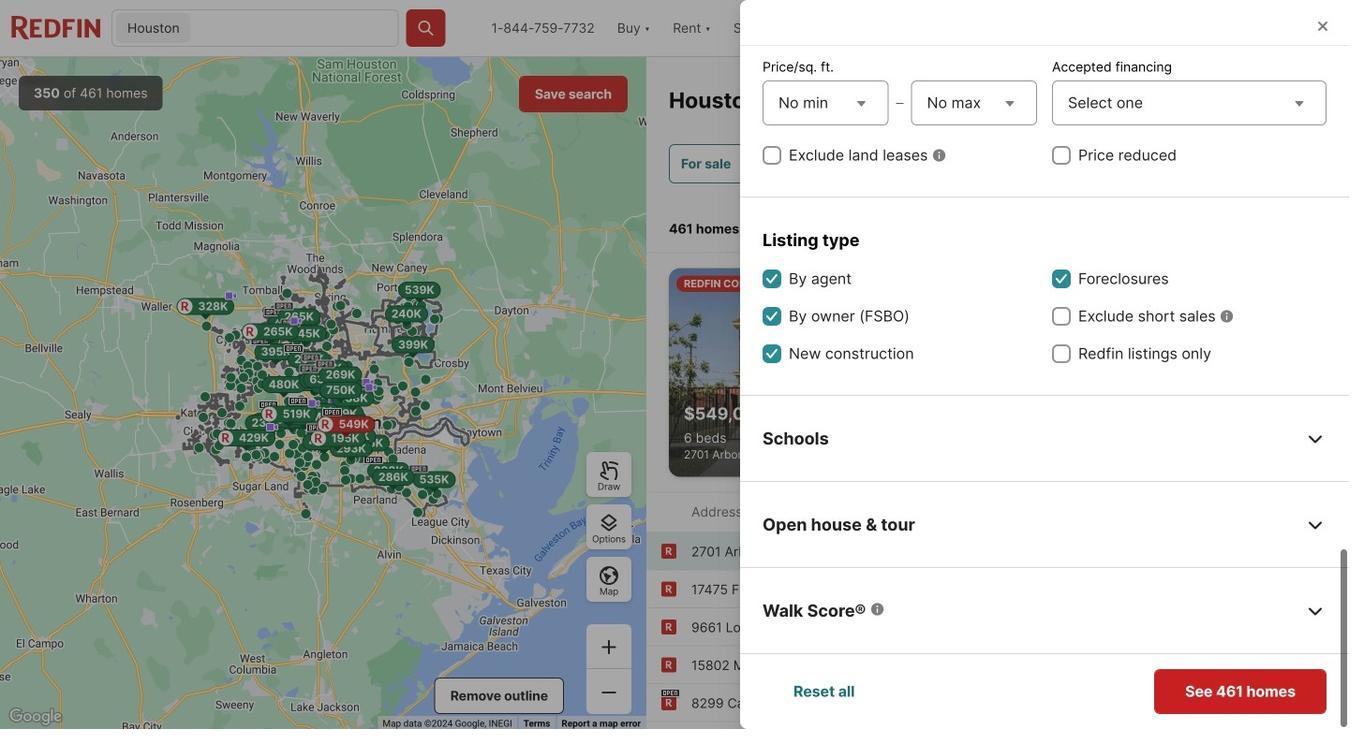 Task type: vqa. For each thing, say whether or not it's contained in the screenshot.
Equality & Policy link
no



Task type: locate. For each thing, give the bounding box(es) containing it.
select a min and max value element
[[763, 77, 1037, 129]]

None checkbox
[[763, 146, 782, 165], [1052, 146, 1071, 165], [763, 146, 782, 165], [1052, 146, 1071, 165]]

google image
[[5, 706, 67, 730]]

None checkbox
[[763, 270, 782, 289], [1052, 270, 1071, 289], [763, 307, 782, 326], [1052, 307, 1071, 326], [763, 345, 782, 364], [1052, 345, 1071, 364], [763, 270, 782, 289], [1052, 270, 1071, 289], [763, 307, 782, 326], [1052, 307, 1071, 326], [763, 345, 782, 364], [1052, 345, 1071, 364]]

None search field
[[195, 10, 398, 48]]

dialog
[[740, 0, 1349, 730]]

submit search image
[[417, 19, 435, 37]]



Task type: describe. For each thing, give the bounding box(es) containing it.
map region
[[0, 57, 647, 730]]



